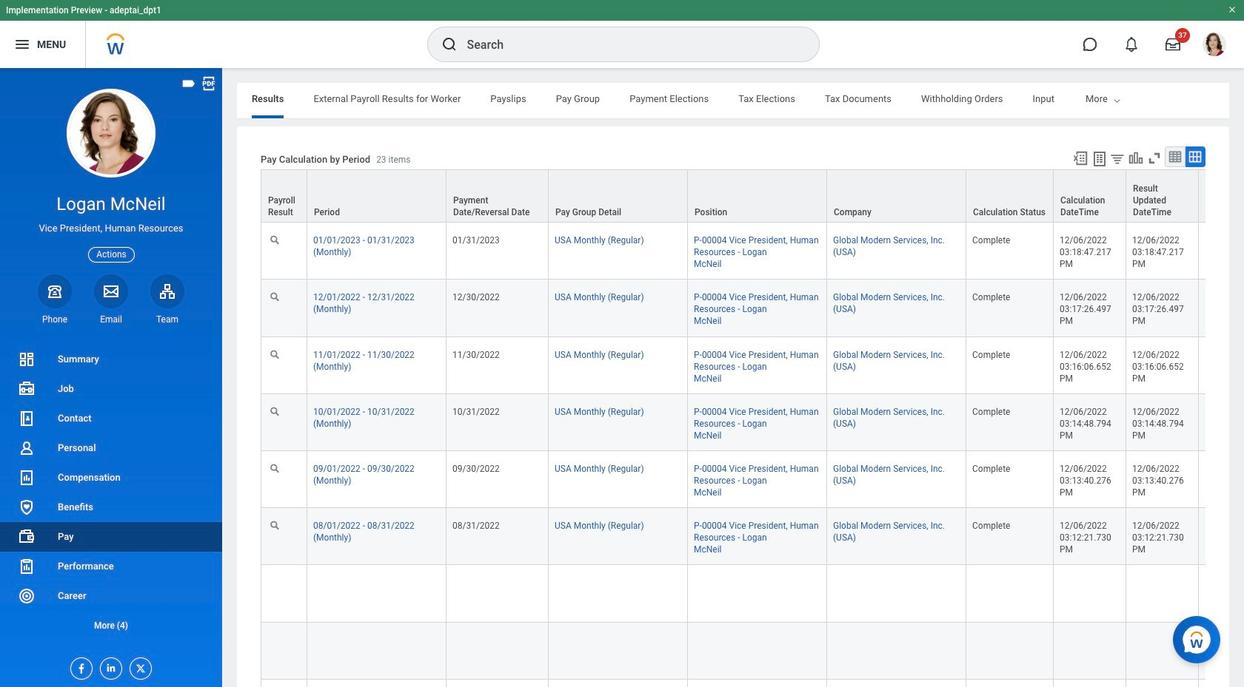 Task type: vqa. For each thing, say whether or not it's contained in the screenshot.
the left search icon
no



Task type: locate. For each thing, give the bounding box(es) containing it.
4 column header from the left
[[549, 170, 688, 224]]

complete element
[[972, 233, 1010, 246], [972, 290, 1010, 303], [972, 347, 1010, 360], [972, 404, 1010, 418], [972, 461, 1010, 475], [972, 519, 1010, 532]]

mail image
[[102, 283, 120, 300]]

toolbar
[[1066, 147, 1206, 170]]

view printable version (pdf) image
[[201, 76, 217, 92]]

5 row from the top
[[261, 395, 1244, 452]]

7 row from the top
[[261, 509, 1244, 566]]

justify image
[[13, 36, 31, 53]]

view worker - expand/collapse chart image
[[1128, 150, 1144, 167]]

9 row from the top
[[261, 623, 1244, 681]]

complete element for 2nd row from the top of the page
[[972, 233, 1010, 246]]

phone image
[[44, 283, 65, 300]]

complete element for 5th row from the bottom of the page
[[972, 461, 1010, 475]]

row
[[261, 170, 1244, 224], [261, 223, 1244, 280], [261, 280, 1244, 337], [261, 337, 1244, 395], [261, 395, 1244, 452], [261, 452, 1244, 509], [261, 509, 1244, 566], [261, 566, 1244, 623], [261, 623, 1244, 681], [261, 681, 1244, 688]]

phone logan mcneil element
[[38, 314, 72, 326]]

complete element for 6th row from the bottom of the page
[[972, 404, 1010, 418]]

view team image
[[158, 283, 176, 300]]

x image
[[130, 659, 147, 675]]

7 column header from the left
[[966, 170, 1054, 224]]

8 column header from the left
[[1054, 170, 1126, 224]]

4 row from the top
[[261, 337, 1244, 395]]

banner
[[0, 0, 1244, 68]]

team logan mcneil element
[[150, 314, 184, 326]]

cell
[[261, 566, 307, 623], [307, 566, 447, 623], [447, 566, 549, 623], [549, 566, 688, 623], [688, 566, 827, 623], [827, 566, 966, 623], [966, 566, 1054, 623], [1054, 566, 1126, 623], [1126, 566, 1199, 623], [1199, 566, 1244, 623], [261, 623, 307, 681], [307, 623, 447, 681], [447, 623, 549, 681], [549, 623, 688, 681], [688, 623, 827, 681], [827, 623, 966, 681], [966, 623, 1054, 681], [1054, 623, 1126, 681], [1126, 623, 1199, 681], [1199, 623, 1244, 681], [261, 681, 307, 688], [307, 681, 447, 688], [447, 681, 549, 688], [549, 681, 688, 688], [688, 681, 827, 688], [827, 681, 966, 688], [966, 681, 1054, 688], [1054, 681, 1126, 688], [1126, 681, 1199, 688], [1199, 681, 1244, 688]]

2 column header from the left
[[307, 170, 447, 224]]

navigation pane region
[[0, 68, 222, 688]]

1 complete element from the top
[[972, 233, 1010, 246]]

8 row from the top
[[261, 566, 1244, 623]]

list
[[0, 345, 222, 641]]

email logan mcneil element
[[94, 314, 128, 326]]

5 complete element from the top
[[972, 461, 1010, 475]]

tag image
[[181, 76, 197, 92]]

complete element for 3rd row from the top of the page
[[972, 290, 1010, 303]]

2 row from the top
[[261, 223, 1244, 280]]

1 row from the top
[[261, 170, 1244, 224]]

export to worksheets image
[[1091, 150, 1109, 168]]

6 complete element from the top
[[972, 519, 1010, 532]]

fullscreen image
[[1146, 150, 1163, 167]]

2 complete element from the top
[[972, 290, 1010, 303]]

Search Workday  search field
[[467, 28, 788, 61]]

3 complete element from the top
[[972, 347, 1010, 360]]

profile logan mcneil image
[[1203, 33, 1226, 59]]

tab list
[[237, 83, 1244, 118]]

4 complete element from the top
[[972, 404, 1010, 418]]

1 column header from the left
[[261, 170, 307, 224]]

column header
[[261, 170, 307, 224], [307, 170, 447, 224], [447, 170, 549, 224], [549, 170, 688, 224], [688, 170, 827, 224], [827, 170, 966, 224], [966, 170, 1054, 224], [1054, 170, 1126, 224], [1126, 170, 1199, 224]]



Task type: describe. For each thing, give the bounding box(es) containing it.
table image
[[1168, 150, 1183, 164]]

complete element for 4th row from the bottom of the page
[[972, 519, 1010, 532]]

complete element for 7th row from the bottom of the page
[[972, 347, 1010, 360]]

search image
[[440, 36, 458, 53]]

contact image
[[18, 410, 36, 428]]

benefits image
[[18, 499, 36, 517]]

summary image
[[18, 351, 36, 369]]

notifications large image
[[1124, 37, 1139, 52]]

6 row from the top
[[261, 452, 1244, 509]]

export to excel image
[[1072, 150, 1089, 167]]

9 column header from the left
[[1126, 170, 1199, 224]]

inbox large image
[[1166, 37, 1180, 52]]

facebook image
[[71, 659, 87, 675]]

pay image
[[18, 529, 36, 547]]

3 row from the top
[[261, 280, 1244, 337]]

10 row from the top
[[261, 681, 1244, 688]]

6 column header from the left
[[827, 170, 966, 224]]

select to filter grid data image
[[1109, 151, 1126, 167]]

5 column header from the left
[[688, 170, 827, 224]]

compensation image
[[18, 470, 36, 487]]

job image
[[18, 381, 36, 398]]

3 column header from the left
[[447, 170, 549, 224]]

expand table image
[[1188, 150, 1203, 164]]

performance image
[[18, 558, 36, 576]]

close environment banner image
[[1228, 5, 1237, 14]]

linkedin image
[[101, 659, 117, 675]]

career image
[[18, 588, 36, 606]]

personal image
[[18, 440, 36, 458]]



